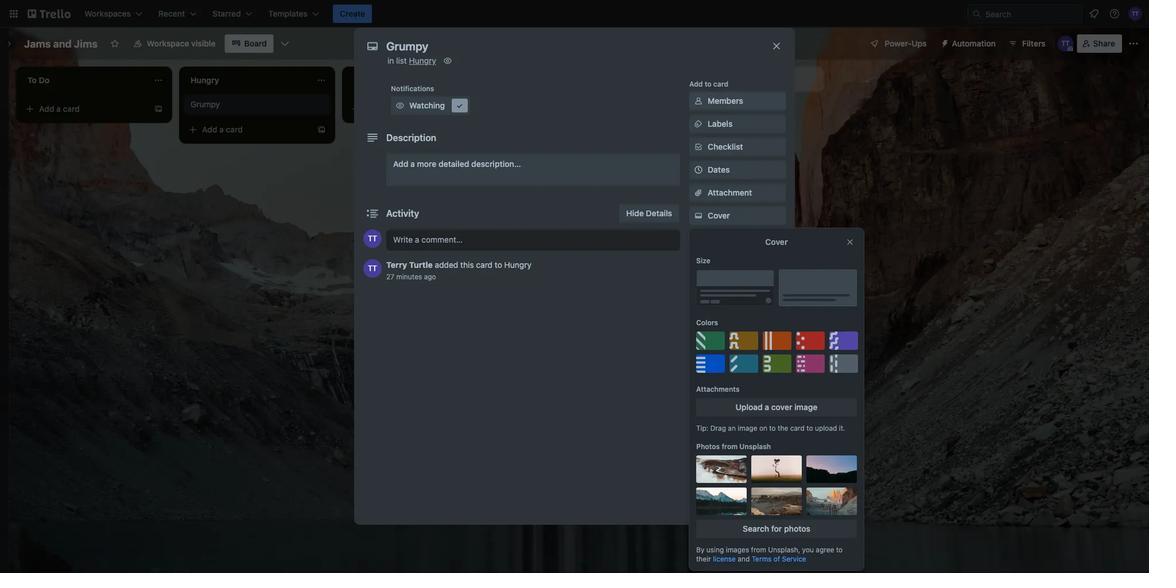 Task type: locate. For each thing, give the bounding box(es) containing it.
0 vertical spatial power-
[[885, 39, 912, 48]]

sm image right details
[[693, 210, 704, 222]]

add a card button
[[21, 100, 149, 118], [347, 100, 475, 118], [184, 121, 312, 139]]

turtle
[[409, 260, 433, 270]]

sm image inside copy link
[[693, 418, 704, 429]]

search
[[743, 524, 769, 534]]

sm image right hungry link
[[442, 55, 453, 67]]

by
[[696, 546, 705, 554]]

cover down 'attachment'
[[708, 211, 730, 220]]

2 vertical spatial ups
[[752, 280, 767, 289]]

unsplash,
[[768, 546, 800, 554]]

list right another
[[738, 74, 749, 84]]

dates
[[708, 165, 730, 174]]

sm image for make template
[[693, 441, 704, 452]]

add inside button
[[689, 74, 704, 84]]

1 horizontal spatial power-
[[725, 280, 752, 289]]

and left jims
[[53, 37, 72, 50]]

sm image for cover
[[693, 210, 704, 222]]

hide
[[626, 209, 644, 218]]

upload a cover image
[[736, 403, 818, 412]]

0 vertical spatial ups
[[912, 39, 927, 48]]

1 horizontal spatial add a card button
[[184, 121, 312, 139]]

sm image inside move link
[[693, 395, 704, 406]]

automation up colors
[[689, 309, 728, 317]]

terry turtle (terryturtle) image
[[1128, 7, 1142, 21], [363, 259, 382, 278]]

0 vertical spatial share button
[[1077, 34, 1122, 53]]

0 horizontal spatial terry turtle (terryturtle) image
[[363, 230, 382, 248]]

sm image for watching
[[394, 100, 406, 111]]

sm image inside checklist link
[[693, 141, 704, 153]]

2 horizontal spatial add a card
[[365, 104, 406, 114]]

hungry inside terry turtle added this card to hungry 27 minutes ago
[[504, 260, 532, 270]]

ups up good at the bottom right of the page
[[752, 280, 767, 289]]

1 vertical spatial ups
[[713, 263, 727, 272]]

1 vertical spatial hungry
[[504, 260, 532, 270]]

1 vertical spatial share button
[[689, 488, 786, 507]]

image inside button
[[795, 403, 818, 412]]

and inside board name 'text box'
[[53, 37, 72, 50]]

license
[[713, 555, 736, 563]]

another
[[706, 74, 736, 84]]

sm image inside automation button
[[936, 34, 952, 51]]

photos
[[696, 443, 720, 451]]

automation down search image
[[952, 39, 996, 48]]

members
[[708, 96, 743, 106]]

0 vertical spatial and
[[53, 37, 72, 50]]

share for leftmost the share button
[[708, 493, 730, 502]]

make template link
[[689, 437, 786, 456]]

tip: drag an image on to the card to upload it.
[[696, 424, 845, 432]]

0 horizontal spatial add a card button
[[21, 100, 149, 118]]

terry
[[386, 260, 407, 270]]

sm image left labels
[[693, 118, 704, 130]]

power-ups inside button
[[885, 39, 927, 48]]

share left the show menu image
[[1093, 39, 1115, 48]]

share button
[[1077, 34, 1122, 53], [689, 488, 786, 507]]

add power-ups
[[708, 280, 767, 289]]

show menu image
[[1128, 38, 1139, 49]]

share button down archive link
[[689, 488, 786, 507]]

archive link
[[689, 466, 786, 484]]

added
[[435, 260, 458, 270]]

sm image inside archive link
[[693, 469, 704, 480]]

sm image inside cover link
[[693, 210, 704, 222]]

a
[[56, 104, 61, 114], [382, 104, 387, 114], [219, 125, 224, 134], [410, 159, 415, 169], [765, 403, 769, 412]]

hungry
[[409, 56, 436, 65], [504, 260, 532, 270]]

on
[[759, 424, 767, 432]]

switch to… image
[[8, 8, 20, 20]]

add button
[[708, 350, 750, 359]]

2 horizontal spatial power-
[[885, 39, 912, 48]]

0 horizontal spatial share
[[708, 493, 730, 502]]

1 horizontal spatial cover
[[765, 237, 788, 247]]

add a card button for create from template… image
[[21, 100, 149, 118]]

hungry link
[[409, 56, 436, 65]]

0 vertical spatial share
[[1093, 39, 1115, 48]]

photos
[[784, 524, 810, 534]]

to inside terry turtle added this card to hungry 27 minutes ago
[[495, 260, 502, 270]]

add power-ups link
[[689, 276, 786, 294]]

a inside button
[[765, 403, 769, 412]]

sm image left archive
[[693, 469, 704, 480]]

ups right 'size'
[[713, 263, 727, 272]]

to right agree
[[836, 546, 843, 554]]

1 horizontal spatial share
[[1093, 39, 1115, 48]]

image for cover
[[795, 403, 818, 412]]

checklist link
[[689, 138, 786, 156]]

make template
[[708, 442, 764, 451]]

by using images from unsplash, you agree to their
[[696, 546, 843, 563]]

0 horizontal spatial and
[[53, 37, 72, 50]]

1 vertical spatial power-ups
[[689, 263, 727, 272]]

1 horizontal spatial hungry
[[504, 260, 532, 270]]

grumpy link
[[191, 99, 324, 110]]

from
[[722, 443, 738, 451], [751, 546, 766, 554]]

open information menu image
[[1109, 8, 1120, 20]]

for
[[771, 524, 782, 534]]

sm image for archive
[[693, 469, 704, 480]]

watching
[[409, 101, 445, 110]]

sm image down actions
[[693, 395, 704, 406]]

sm image for move
[[693, 395, 704, 406]]

search for photos button
[[696, 520, 857, 538]]

share button down 0 notifications icon
[[1077, 34, 1122, 53]]

in
[[387, 56, 394, 65]]

sm image left copy
[[693, 418, 704, 429]]

photos from unsplash
[[696, 443, 771, 451]]

27
[[386, 273, 394, 281]]

0 horizontal spatial cover
[[708, 211, 730, 220]]

1 vertical spatial and
[[738, 555, 750, 563]]

terry turtle (terryturtle) image left 27
[[363, 259, 382, 278]]

power-ups
[[885, 39, 927, 48], [689, 263, 727, 272]]

cover down cover link
[[765, 237, 788, 247]]

agree
[[816, 546, 834, 554]]

0 horizontal spatial add a card
[[39, 104, 80, 114]]

1 vertical spatial terry turtle (terryturtle) image
[[363, 230, 382, 248]]

sm image
[[936, 34, 952, 51], [693, 95, 704, 107], [693, 210, 704, 222], [693, 441, 704, 452]]

to right this
[[495, 260, 502, 270]]

terry turtle (terryturtle) image right open information menu image
[[1128, 7, 1142, 21]]

share for the share button to the top
[[1093, 39, 1115, 48]]

copy
[[708, 419, 727, 428]]

0 horizontal spatial image
[[738, 424, 757, 432]]

1 horizontal spatial image
[[795, 403, 818, 412]]

sm image right power-ups button
[[936, 34, 952, 51]]

sm image inside labels link
[[693, 118, 704, 130]]

sm image
[[442, 55, 453, 67], [394, 100, 406, 111], [454, 100, 466, 111], [693, 118, 704, 130], [693, 141, 704, 153], [693, 395, 704, 406], [693, 418, 704, 429], [693, 469, 704, 480]]

image
[[795, 403, 818, 412], [738, 424, 757, 432]]

size
[[696, 257, 711, 265]]

checklist
[[708, 142, 743, 152]]

ups inside 'link'
[[752, 280, 767, 289]]

2 vertical spatial power-
[[725, 280, 752, 289]]

1 vertical spatial list
[[738, 74, 749, 84]]

hungry down write a comment text field
[[504, 260, 532, 270]]

1 horizontal spatial automation
[[952, 39, 996, 48]]

add
[[689, 74, 704, 84], [689, 80, 703, 88], [39, 104, 54, 114], [365, 104, 380, 114], [202, 125, 217, 134], [393, 159, 408, 169], [708, 280, 723, 289], [708, 350, 723, 359]]

0 notifications image
[[1087, 7, 1101, 21]]

watching button
[[391, 96, 470, 115]]

unsplash
[[740, 443, 771, 451]]

None text field
[[381, 36, 759, 56]]

share
[[1093, 39, 1115, 48], [708, 493, 730, 502]]

sm image inside 'make template' link
[[693, 441, 704, 452]]

visible
[[191, 39, 216, 48]]

as
[[729, 327, 738, 336]]

terry turtle (terryturtle) image
[[1058, 36, 1074, 52], [363, 230, 382, 248]]

workspace
[[147, 39, 189, 48]]

sm image for members
[[693, 95, 704, 107]]

labels
[[708, 119, 733, 129]]

1 horizontal spatial and
[[738, 555, 750, 563]]

sm image for checklist
[[693, 141, 704, 153]]

1 horizontal spatial terry turtle (terryturtle) image
[[1128, 7, 1142, 21]]

0 vertical spatial from
[[722, 443, 738, 451]]

to right on
[[769, 424, 776, 432]]

create
[[340, 9, 365, 18]]

0 horizontal spatial automation
[[689, 309, 728, 317]]

0 horizontal spatial power-
[[689, 263, 713, 272]]

0 horizontal spatial terry turtle (terryturtle) image
[[363, 259, 382, 278]]

dates button
[[689, 161, 786, 179]]

0 horizontal spatial ups
[[713, 263, 727, 272]]

card inside terry turtle added this card to hungry 27 minutes ago
[[476, 260, 493, 270]]

move link
[[689, 391, 786, 410]]

share down archive
[[708, 493, 730, 502]]

terms
[[752, 555, 772, 563]]

in list hungry
[[387, 56, 436, 65]]

and for jams
[[53, 37, 72, 50]]

Search field
[[982, 5, 1082, 22]]

image for an
[[738, 424, 757, 432]]

good
[[740, 327, 760, 336]]

license link
[[713, 555, 736, 563]]

image right 'cover' on the right bottom
[[795, 403, 818, 412]]

sm image down add to card
[[693, 95, 704, 107]]

1 horizontal spatial add a card
[[202, 125, 243, 134]]

1 horizontal spatial share button
[[1077, 34, 1122, 53]]

list right in on the top of the page
[[396, 56, 407, 65]]

board
[[244, 39, 267, 48]]

1 horizontal spatial from
[[751, 546, 766, 554]]

description…
[[471, 159, 521, 169]]

primary element
[[0, 0, 1149, 28]]

ups left automation button
[[912, 39, 927, 48]]

0 vertical spatial terry turtle (terryturtle) image
[[1058, 36, 1074, 52]]

ago
[[424, 273, 436, 281]]

0 vertical spatial automation
[[952, 39, 996, 48]]

actions
[[689, 379, 715, 387]]

1 horizontal spatial power-ups
[[885, 39, 927, 48]]

ups
[[912, 39, 927, 48], [713, 263, 727, 272], [752, 280, 767, 289]]

1 horizontal spatial ups
[[752, 280, 767, 289]]

sm image inside members "link"
[[693, 95, 704, 107]]

image right the an
[[738, 424, 757, 432]]

images
[[726, 546, 749, 554]]

add another list
[[689, 74, 749, 84]]

card
[[713, 80, 729, 88], [63, 104, 80, 114], [389, 104, 406, 114], [226, 125, 243, 134], [476, 260, 493, 270], [790, 424, 805, 432]]

sm image down notifications
[[394, 100, 406, 111]]

star or unstar board image
[[110, 39, 119, 48]]

and down images
[[738, 555, 750, 563]]

drag
[[710, 424, 726, 432]]

search image
[[972, 9, 982, 18]]

1 vertical spatial share
[[708, 493, 730, 502]]

2 horizontal spatial ups
[[912, 39, 927, 48]]

automation inside button
[[952, 39, 996, 48]]

1 vertical spatial from
[[751, 546, 766, 554]]

0 vertical spatial terry turtle (terryturtle) image
[[1128, 7, 1142, 21]]

1 horizontal spatial list
[[738, 74, 749, 84]]

power- inside button
[[885, 39, 912, 48]]

0 horizontal spatial list
[[396, 56, 407, 65]]

sm image left checklist on the right top
[[693, 141, 704, 153]]

1 vertical spatial cover
[[765, 237, 788, 247]]

list
[[396, 56, 407, 65], [738, 74, 749, 84]]

grumpy
[[191, 100, 220, 109]]

0 vertical spatial image
[[795, 403, 818, 412]]

1 vertical spatial image
[[738, 424, 757, 432]]

hungry up notifications
[[409, 56, 436, 65]]

0 vertical spatial power-ups
[[885, 39, 927, 48]]

sm image down tip:
[[693, 441, 704, 452]]

0 horizontal spatial hungry
[[409, 56, 436, 65]]

attachments
[[696, 385, 740, 393]]



Task type: vqa. For each thing, say whether or not it's contained in the screenshot.
the Unsplash
yes



Task type: describe. For each thing, give the bounding box(es) containing it.
power- inside 'link'
[[725, 280, 752, 289]]

an
[[728, 424, 736, 432]]

1 horizontal spatial terry turtle (terryturtle) image
[[1058, 36, 1074, 52]]

cover link
[[689, 207, 786, 225]]

copy link
[[689, 414, 786, 433]]

archive
[[708, 470, 736, 479]]

0 vertical spatial hungry
[[409, 56, 436, 65]]

0 vertical spatial cover
[[708, 211, 730, 220]]

search for photos
[[743, 524, 810, 534]]

add a more detailed description…
[[393, 159, 521, 169]]

members link
[[689, 92, 786, 110]]

add button button
[[689, 346, 786, 364]]

sm image for labels
[[693, 118, 704, 130]]

upload
[[736, 403, 763, 412]]

sm image for copy
[[693, 418, 704, 429]]

create from template… image
[[154, 104, 163, 114]]

mark as good idea
[[708, 327, 778, 336]]

workspace visible
[[147, 39, 216, 48]]

and for license
[[738, 555, 750, 563]]

create from template… image
[[317, 125, 326, 134]]

cover
[[771, 403, 792, 412]]

board link
[[225, 34, 274, 53]]

this
[[460, 260, 474, 270]]

more
[[417, 159, 436, 169]]

customize views image
[[279, 38, 291, 49]]

notifications
[[391, 84, 434, 92]]

jims
[[74, 37, 98, 50]]

minutes
[[396, 273, 422, 281]]

1 vertical spatial power-
[[689, 263, 713, 272]]

ups inside button
[[912, 39, 927, 48]]

attachment button
[[689, 184, 786, 202]]

27 minutes ago link
[[386, 273, 436, 281]]

activity
[[386, 208, 419, 219]]

add a card button for create from template… icon
[[184, 121, 312, 139]]

make
[[708, 442, 728, 451]]

list inside button
[[738, 74, 749, 84]]

1 vertical spatial terry turtle (terryturtle) image
[[363, 259, 382, 278]]

jams and jims
[[24, 37, 98, 50]]

add a more detailed description… link
[[386, 154, 680, 186]]

add a card for create from template… icon
[[202, 125, 243, 134]]

power-ups button
[[862, 34, 934, 53]]

to inside by using images from unsplash, you agree to their
[[836, 546, 843, 554]]

details
[[646, 209, 672, 218]]

to left the upload
[[807, 424, 813, 432]]

add a card for create from template… image
[[39, 104, 80, 114]]

to up members
[[705, 80, 712, 88]]

0 horizontal spatial share button
[[689, 488, 786, 507]]

add inside 'link'
[[708, 280, 723, 289]]

upload a cover image button
[[696, 398, 857, 417]]

add inside button
[[708, 350, 723, 359]]

1 vertical spatial automation
[[689, 309, 728, 317]]

colors
[[696, 319, 718, 327]]

Write a comment text field
[[386, 230, 680, 250]]

0 horizontal spatial from
[[722, 443, 738, 451]]

idea
[[762, 327, 778, 336]]

mark as good idea button
[[689, 323, 786, 341]]

description
[[386, 132, 436, 143]]

sm image for automation
[[936, 34, 952, 51]]

sm image right watching
[[454, 100, 466, 111]]

template
[[730, 442, 764, 451]]

you
[[802, 546, 814, 554]]

terms of service link
[[752, 555, 806, 563]]

tip:
[[696, 424, 709, 432]]

filters
[[1022, 39, 1046, 48]]

their
[[696, 555, 711, 563]]

detailed
[[439, 159, 469, 169]]

0 horizontal spatial power-ups
[[689, 263, 727, 272]]

automation button
[[936, 34, 1003, 53]]

move
[[708, 396, 728, 405]]

hide details link
[[619, 204, 679, 223]]

hide details
[[626, 209, 672, 218]]

it.
[[839, 424, 845, 432]]

Board name text field
[[18, 34, 103, 53]]

create button
[[333, 5, 372, 23]]

from inside by using images from unsplash, you agree to their
[[751, 546, 766, 554]]

workspace visible button
[[126, 34, 222, 53]]

labels link
[[689, 115, 786, 133]]

button
[[725, 350, 750, 359]]

0 vertical spatial list
[[396, 56, 407, 65]]

license and terms of service
[[713, 555, 806, 563]]

service
[[782, 555, 806, 563]]

2 horizontal spatial add a card button
[[347, 100, 475, 118]]

using
[[706, 546, 724, 554]]

upload
[[815, 424, 837, 432]]

add another list button
[[668, 67, 824, 92]]

attachment
[[708, 188, 752, 197]]



